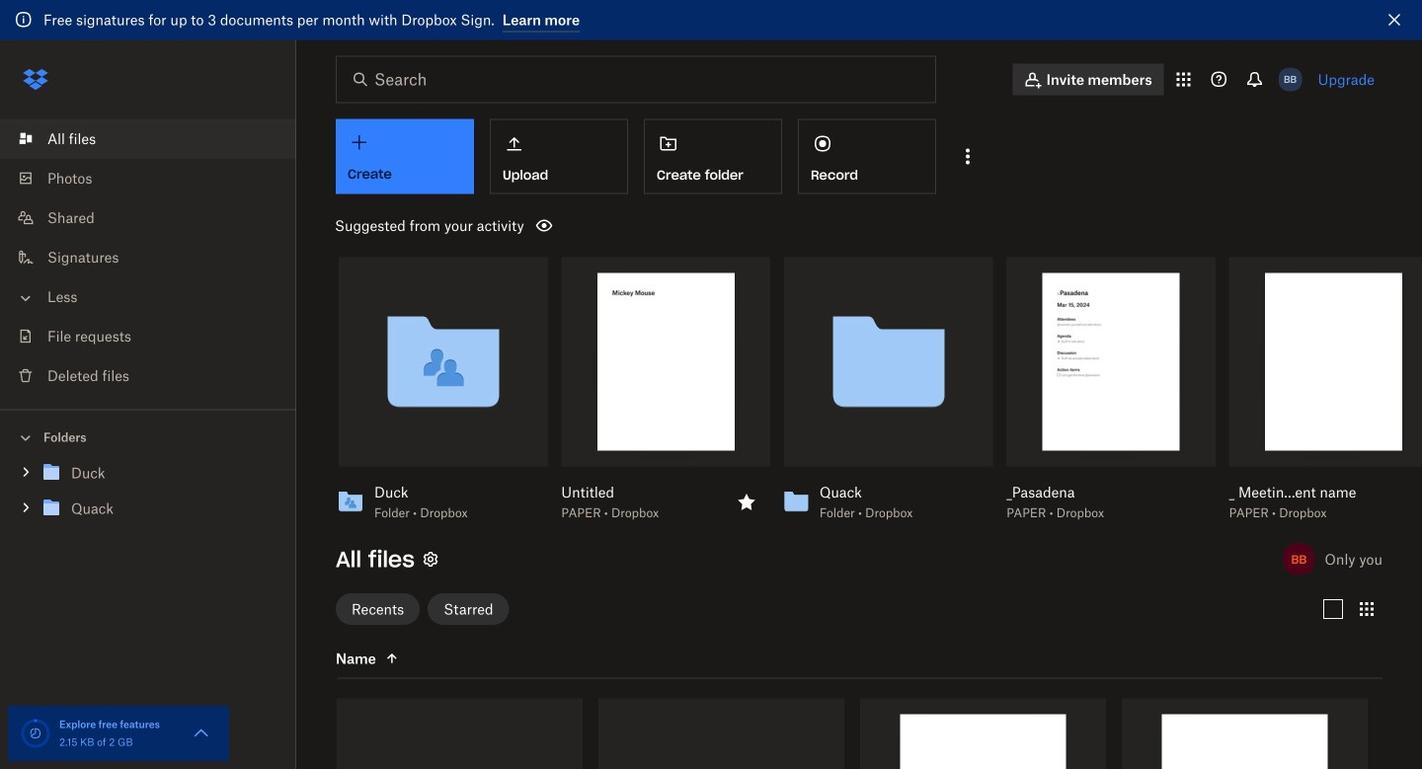 Task type: locate. For each thing, give the bounding box(es) containing it.
file, _ meeting notes_ add an event name (1).paper row
[[1122, 699, 1368, 770]]

Search in folder "Dropbox" text field
[[374, 68, 895, 91]]

alert
[[0, 0, 1423, 40]]

list item
[[0, 119, 296, 159]]

group
[[0, 451, 296, 541]]

list
[[0, 107, 296, 410]]

quota usage progress bar
[[20, 718, 51, 750]]



Task type: describe. For each thing, give the bounding box(es) containing it.
folder, quack row
[[599, 699, 845, 770]]

folder settings image
[[419, 548, 443, 571]]

file, _ getting started with dropbox paper.paper row
[[861, 699, 1107, 770]]

shared folder, duck row
[[337, 699, 583, 770]]

less image
[[16, 288, 36, 308]]

dropbox image
[[16, 60, 55, 99]]

quota usage image
[[20, 718, 51, 750]]



Task type: vqa. For each thing, say whether or not it's contained in the screenshot.
file, _ my paper doc.paper row
no



